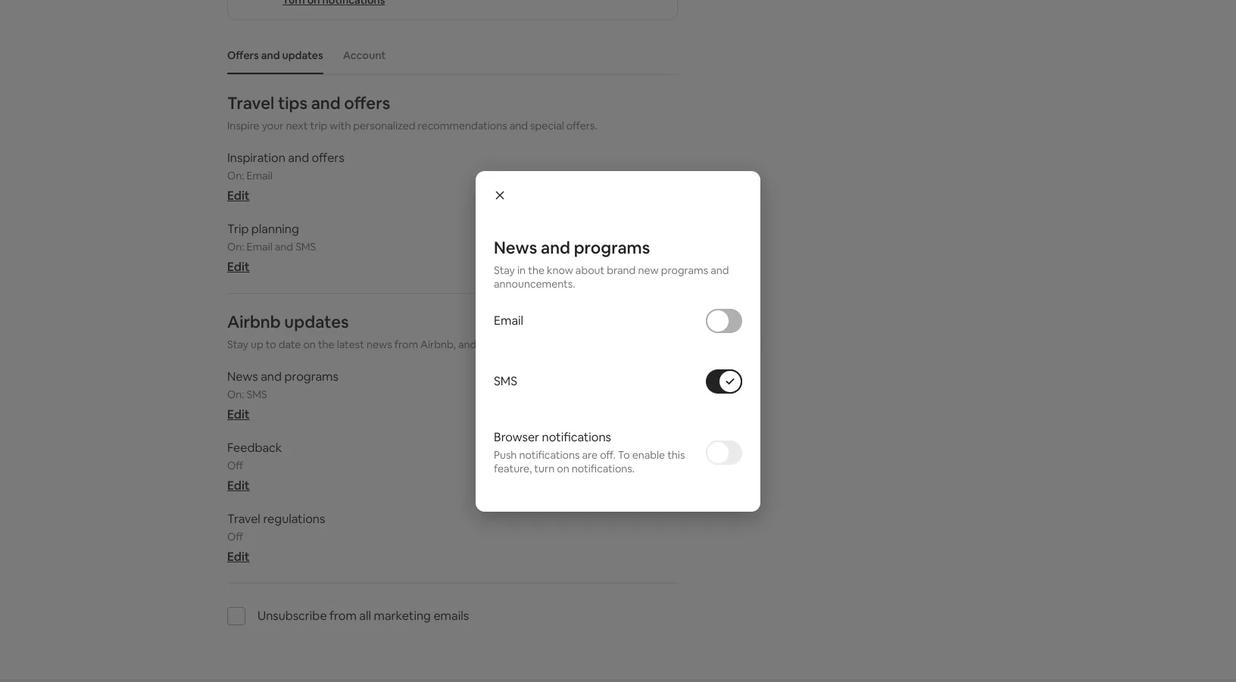 Task type: vqa. For each thing, say whether or not it's contained in the screenshot.
the inside the news and programs stay in the know about brand new programs and announcements.
yes



Task type: locate. For each thing, give the bounding box(es) containing it.
1 vertical spatial on:
[[227, 240, 244, 254]]

offers up personalized
[[344, 92, 390, 114]]

sms down up at the left
[[247, 388, 267, 401]]

1 edit button from the top
[[227, 188, 250, 204]]

programs inside news and programs on: sms edit
[[284, 369, 338, 385]]

0 vertical spatial on
[[303, 338, 316, 351]]

notifications down the browser
[[519, 448, 580, 462]]

0 vertical spatial travel
[[227, 92, 274, 114]]

and inside news and programs on: sms edit
[[261, 369, 282, 385]]

0 vertical spatial email
[[247, 169, 272, 183]]

next
[[286, 119, 308, 133]]

know
[[547, 263, 573, 277], [507, 338, 533, 351]]

notifications
[[542, 429, 611, 445], [519, 448, 580, 462]]

1 edit from the top
[[227, 188, 250, 204]]

offers down trip
[[312, 150, 344, 166]]

0 horizontal spatial sms
[[247, 388, 267, 401]]

on: inside news and programs on: sms edit
[[227, 388, 244, 401]]

how
[[536, 338, 557, 351]]

1 vertical spatial from
[[329, 608, 357, 624]]

updates up tips
[[282, 49, 323, 62]]

0 vertical spatial from
[[394, 338, 418, 351]]

0 horizontal spatial programs
[[284, 369, 338, 385]]

1 on: from the top
[[227, 169, 244, 183]]

and
[[261, 49, 280, 62], [311, 92, 341, 114], [510, 119, 528, 133], [288, 150, 309, 166], [541, 237, 570, 258], [275, 240, 293, 254], [711, 263, 729, 277], [458, 338, 477, 351], [261, 369, 282, 385]]

know right us
[[507, 338, 533, 351]]

1 vertical spatial on
[[557, 462, 569, 475]]

1 vertical spatial news
[[227, 369, 258, 385]]

travel up inspire
[[227, 92, 274, 114]]

edit inside trip planning on: email and sms edit
[[227, 259, 250, 275]]

travel inside travel tips and offers inspire your next trip with personalized recommendations and special offers.
[[227, 92, 274, 114]]

on: inside inspiration and offers on: email edit
[[227, 169, 244, 183]]

0 vertical spatial programs
[[574, 237, 650, 258]]

1 vertical spatial programs
[[661, 263, 708, 277]]

news for edit
[[227, 369, 258, 385]]

from
[[394, 338, 418, 351], [329, 608, 357, 624]]

from right news
[[394, 338, 418, 351]]

edit button for trip
[[227, 259, 250, 275]]

programs down date
[[284, 369, 338, 385]]

off down feedback off edit
[[227, 530, 243, 544]]

1 horizontal spatial programs
[[574, 237, 650, 258]]

4 edit from the top
[[227, 478, 250, 494]]

off inside travel regulations off edit
[[227, 530, 243, 544]]

3 on: from the top
[[227, 388, 244, 401]]

2 on: from the top
[[227, 240, 244, 254]]

offers and updates tab panel
[[227, 92, 678, 644]]

0 vertical spatial stay
[[494, 263, 515, 277]]

inspiration
[[227, 150, 285, 166]]

from left all
[[329, 608, 357, 624]]

trip
[[227, 221, 249, 237]]

0 vertical spatial off
[[227, 459, 243, 473]]

1 vertical spatial updates
[[284, 311, 349, 333]]

2 vertical spatial programs
[[284, 369, 338, 385]]

1 horizontal spatial news
[[494, 237, 537, 258]]

0 horizontal spatial on
[[303, 338, 316, 351]]

on: down 'trip'
[[227, 240, 244, 254]]

offers inside travel tips and offers inspire your next trip with personalized recommendations and special offers.
[[344, 92, 390, 114]]

1 horizontal spatial the
[[528, 263, 544, 277]]

on:
[[227, 169, 244, 183], [227, 240, 244, 254], [227, 388, 244, 401]]

improve.
[[595, 338, 638, 351]]

updates
[[282, 49, 323, 62], [284, 311, 349, 333]]

travel left regulations
[[227, 511, 260, 527]]

notifications element
[[220, 36, 678, 644]]

and down to
[[261, 369, 282, 385]]

on: down inspiration
[[227, 169, 244, 183]]

planning
[[251, 221, 299, 237]]

edit button
[[227, 188, 250, 204], [227, 259, 250, 275], [227, 407, 250, 423], [227, 478, 250, 494], [227, 549, 250, 565]]

stay left up at the left
[[227, 338, 248, 351]]

5 edit from the top
[[227, 549, 250, 565]]

offers inside inspiration and offers on: email edit
[[312, 150, 344, 166]]

2 vertical spatial email
[[494, 312, 523, 328]]

and down planning
[[275, 240, 293, 254]]

stay inside news and programs stay in the know about brand new programs and announcements.
[[494, 263, 515, 277]]

0 horizontal spatial know
[[507, 338, 533, 351]]

2 horizontal spatial programs
[[661, 263, 708, 277]]

the inside airbnb updates stay up to date on the latest news from airbnb, and let us know how we can improve.
[[318, 338, 334, 351]]

1 travel from the top
[[227, 92, 274, 114]]

edit button for feedback
[[227, 478, 250, 494]]

1 horizontal spatial know
[[547, 263, 573, 277]]

tips
[[278, 92, 307, 114]]

5 edit button from the top
[[227, 549, 250, 565]]

4 edit button from the top
[[227, 478, 250, 494]]

sms
[[295, 240, 316, 254], [494, 373, 517, 389], [247, 388, 267, 401]]

travel for regulations
[[227, 511, 260, 527]]

notifications up the are
[[542, 429, 611, 445]]

1 vertical spatial the
[[318, 338, 334, 351]]

news
[[494, 237, 537, 258], [227, 369, 258, 385]]

travel inside travel regulations off edit
[[227, 511, 260, 527]]

2 edit button from the top
[[227, 259, 250, 275]]

1 horizontal spatial sms
[[295, 240, 316, 254]]

new
[[638, 263, 659, 277]]

and left the let
[[458, 338, 477, 351]]

news up the in
[[494, 237, 537, 258]]

on: for travel tips and offers
[[227, 169, 244, 183]]

updates up date
[[284, 311, 349, 333]]

email up us
[[494, 312, 523, 328]]

inspire
[[227, 119, 260, 133]]

stay inside airbnb updates stay up to date on the latest news from airbnb, and let us know how we can improve.
[[227, 338, 248, 351]]

2 travel from the top
[[227, 511, 260, 527]]

on right turn
[[557, 462, 569, 475]]

edit inside travel regulations off edit
[[227, 549, 250, 565]]

email down planning
[[247, 240, 272, 254]]

and inside button
[[261, 49, 280, 62]]

offers.
[[566, 119, 597, 133]]

1 off from the top
[[227, 459, 243, 473]]

special
[[530, 119, 564, 133]]

know inside news and programs stay in the know about brand new programs and announcements.
[[547, 263, 573, 277]]

sms down us
[[494, 373, 517, 389]]

in
[[517, 263, 526, 277]]

with
[[330, 119, 351, 133]]

browser notifications push notifications are off. to enable this feature, turn on notifications.
[[494, 429, 685, 475]]

travel for tips
[[227, 92, 274, 114]]

airbnb updates stay up to date on the latest news from airbnb, and let us know how we can improve.
[[227, 311, 638, 351]]

stay
[[494, 263, 515, 277], [227, 338, 248, 351]]

travel
[[227, 92, 274, 114], [227, 511, 260, 527]]

feature,
[[494, 462, 532, 475]]

recommendations
[[418, 119, 507, 133]]

the
[[528, 263, 544, 277], [318, 338, 334, 351]]

know left about at left top
[[547, 263, 573, 277]]

email
[[247, 169, 272, 183], [247, 240, 272, 254], [494, 312, 523, 328]]

1 horizontal spatial on
[[557, 462, 569, 475]]

sms down planning
[[295, 240, 316, 254]]

the inside news and programs stay in the know about brand new programs and announcements.
[[528, 263, 544, 277]]

0 vertical spatial know
[[547, 263, 573, 277]]

news inside news and programs stay in the know about brand new programs and announcements.
[[494, 237, 537, 258]]

unsubscribe
[[258, 608, 327, 624]]

off down feedback
[[227, 459, 243, 473]]

offers
[[344, 92, 390, 114], [312, 150, 344, 166]]

and inside inspiration and offers on: email edit
[[288, 150, 309, 166]]

edit button for inspiration
[[227, 188, 250, 204]]

1 horizontal spatial from
[[394, 338, 418, 351]]

email down inspiration
[[247, 169, 272, 183]]

on: for airbnb updates
[[227, 388, 244, 401]]

updates inside offers and updates button
[[282, 49, 323, 62]]

off
[[227, 459, 243, 473], [227, 530, 243, 544]]

can
[[576, 338, 593, 351]]

0 vertical spatial the
[[528, 263, 544, 277]]

0 vertical spatial news
[[494, 237, 537, 258]]

1 vertical spatial know
[[507, 338, 533, 351]]

1 vertical spatial offers
[[312, 150, 344, 166]]

0 horizontal spatial stay
[[227, 338, 248, 351]]

the left latest
[[318, 338, 334, 351]]

all
[[359, 608, 371, 624]]

tab list
[[220, 36, 678, 74]]

3 edit button from the top
[[227, 407, 250, 423]]

2 horizontal spatial sms
[[494, 373, 517, 389]]

notifications.
[[572, 462, 635, 475]]

0 horizontal spatial news
[[227, 369, 258, 385]]

news down up at the left
[[227, 369, 258, 385]]

1 vertical spatial stay
[[227, 338, 248, 351]]

offers and updates button
[[220, 41, 331, 70]]

your
[[262, 119, 284, 133]]

programs
[[574, 237, 650, 258], [661, 263, 708, 277], [284, 369, 338, 385]]

programs right "new"
[[661, 263, 708, 277]]

on right date
[[303, 338, 316, 351]]

enable
[[632, 448, 665, 462]]

push
[[494, 448, 517, 462]]

news inside news and programs on: sms edit
[[227, 369, 258, 385]]

0 vertical spatial on:
[[227, 169, 244, 183]]

2 off from the top
[[227, 530, 243, 544]]

1 horizontal spatial stay
[[494, 263, 515, 277]]

and right "new"
[[711, 263, 729, 277]]

1 vertical spatial off
[[227, 530, 243, 544]]

3 edit from the top
[[227, 407, 250, 423]]

trip planning on: email and sms edit
[[227, 221, 316, 275]]

0 horizontal spatial from
[[329, 608, 357, 624]]

programs up brand
[[574, 237, 650, 258]]

0 vertical spatial updates
[[282, 49, 323, 62]]

0 horizontal spatial the
[[318, 338, 334, 351]]

on: up feedback
[[227, 388, 244, 401]]

on
[[303, 338, 316, 351], [557, 462, 569, 475]]

and down next
[[288, 150, 309, 166]]

and up trip
[[311, 92, 341, 114]]

announcements.
[[494, 277, 575, 290]]

1 vertical spatial travel
[[227, 511, 260, 527]]

news and programs on: sms edit
[[227, 369, 338, 423]]

turn
[[534, 462, 555, 475]]

2 vertical spatial on:
[[227, 388, 244, 401]]

email inside "news and programs" dialog
[[494, 312, 523, 328]]

browser
[[494, 429, 539, 445]]

stay left the in
[[494, 263, 515, 277]]

0 vertical spatial offers
[[344, 92, 390, 114]]

airbnb,
[[420, 338, 456, 351]]

account button
[[335, 41, 393, 70]]

are
[[582, 448, 598, 462]]

2 edit from the top
[[227, 259, 250, 275]]

tab list containing offers and updates
[[220, 36, 678, 74]]

edit
[[227, 188, 250, 204], [227, 259, 250, 275], [227, 407, 250, 423], [227, 478, 250, 494], [227, 549, 250, 565]]

1 vertical spatial email
[[247, 240, 272, 254]]

the right the in
[[528, 263, 544, 277]]

offers
[[227, 49, 259, 62]]

and right offers
[[261, 49, 280, 62]]



Task type: describe. For each thing, give the bounding box(es) containing it.
and up announcements.
[[541, 237, 570, 258]]

know inside airbnb updates stay up to date on the latest news from airbnb, and let us know how we can improve.
[[507, 338, 533, 351]]

to
[[618, 448, 630, 462]]

news
[[367, 338, 392, 351]]

edit inside feedback off edit
[[227, 478, 250, 494]]

and inside airbnb updates stay up to date on the latest news from airbnb, and let us know how we can improve.
[[458, 338, 477, 351]]

brand
[[607, 263, 636, 277]]

from inside airbnb updates stay up to date on the latest news from airbnb, and let us know how we can improve.
[[394, 338, 418, 351]]

trip
[[310, 119, 327, 133]]

programs for edit
[[284, 369, 338, 385]]

news and programs stay in the know about brand new programs and announcements.
[[494, 237, 729, 290]]

marketing
[[374, 608, 431, 624]]

news and programs dialog
[[476, 171, 760, 512]]

and left special
[[510, 119, 528, 133]]

travel tips and offers inspire your next trip with personalized recommendations and special offers.
[[227, 92, 597, 133]]

personalized
[[353, 119, 415, 133]]

sms inside "news and programs" dialog
[[494, 373, 517, 389]]

this
[[667, 448, 685, 462]]

sms inside news and programs on: sms edit
[[247, 388, 267, 401]]

on inside the browser notifications push notifications are off. to enable this feature, turn on notifications.
[[557, 462, 569, 475]]

off.
[[600, 448, 616, 462]]

sms inside trip planning on: email and sms edit
[[295, 240, 316, 254]]

inspiration and offers on: email edit
[[227, 150, 344, 204]]

updates inside airbnb updates stay up to date on the latest news from airbnb, and let us know how we can improve.
[[284, 311, 349, 333]]

up
[[251, 338, 263, 351]]

programs for the
[[574, 237, 650, 258]]

browser notifications group
[[494, 412, 742, 493]]

us
[[494, 338, 505, 351]]

on inside airbnb updates stay up to date on the latest news from airbnb, and let us know how we can improve.
[[303, 338, 316, 351]]

edit inside news and programs on: sms edit
[[227, 407, 250, 423]]

feedback off edit
[[227, 440, 282, 494]]

feedback
[[227, 440, 282, 456]]

regulations
[[263, 511, 325, 527]]

to
[[266, 338, 276, 351]]

edit button for news
[[227, 407, 250, 423]]

unsubscribe from all marketing emails
[[258, 608, 469, 624]]

offers and updates
[[227, 49, 323, 62]]

edit inside inspiration and offers on: email edit
[[227, 188, 250, 204]]

0 vertical spatial notifications
[[542, 429, 611, 445]]

email inside trip planning on: email and sms edit
[[247, 240, 272, 254]]

about
[[575, 263, 605, 277]]

email inside inspiration and offers on: email edit
[[247, 169, 272, 183]]

on: inside trip planning on: email and sms edit
[[227, 240, 244, 254]]

travel regulations off edit
[[227, 511, 325, 565]]

1 vertical spatial notifications
[[519, 448, 580, 462]]

airbnb
[[227, 311, 281, 333]]

date
[[278, 338, 301, 351]]

news for the
[[494, 237, 537, 258]]

latest
[[337, 338, 364, 351]]

we
[[559, 338, 573, 351]]

account
[[343, 49, 386, 62]]

emails
[[434, 608, 469, 624]]

edit button for travel
[[227, 549, 250, 565]]

let
[[479, 338, 492, 351]]

and inside trip planning on: email and sms edit
[[275, 240, 293, 254]]

off inside feedback off edit
[[227, 459, 243, 473]]



